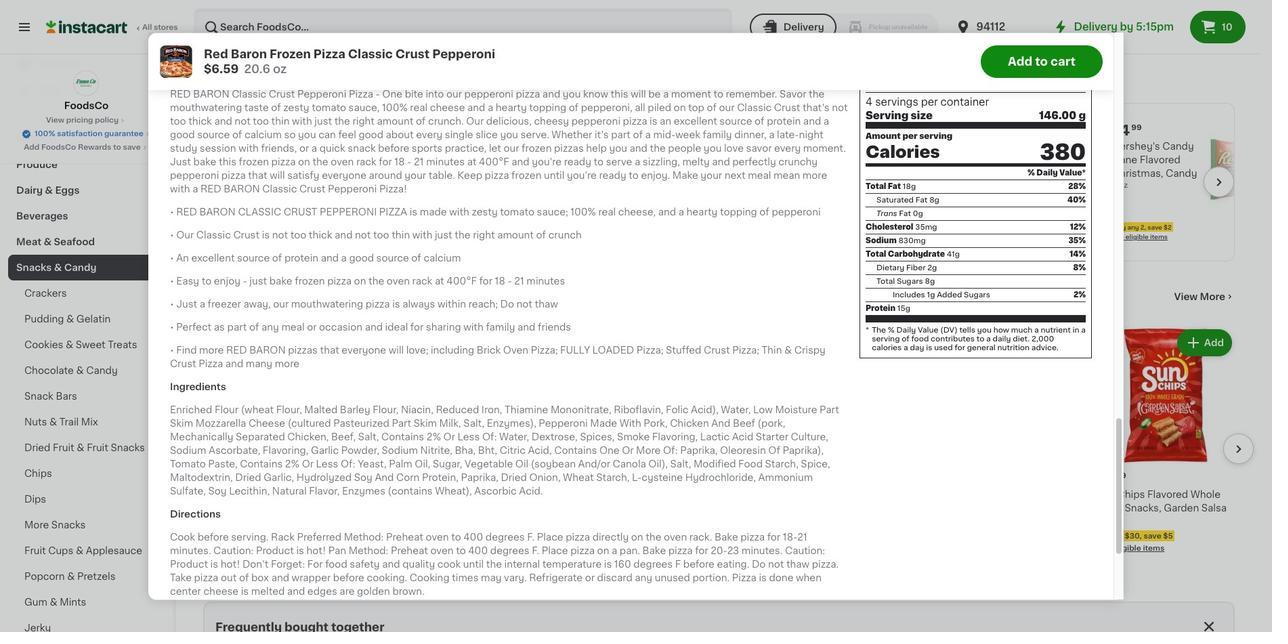 Task type: locate. For each thing, give the bounding box(es) containing it.
acid),
[[691, 405, 719, 415]]

2 vertical spatial more
[[275, 359, 299, 369]]

serve.
[[521, 130, 549, 140]]

1 horizontal spatial stock
[[547, 543, 568, 551]]

1 horizontal spatial $30,
[[529, 562, 546, 569]]

thick up study
[[188, 117, 212, 126]]

1 vertical spatial foodsco
[[41, 144, 76, 151]]

delivery by 5:15pm
[[1074, 22, 1174, 32]]

and inside • find more red baron pizzas that everyone will love; including brick oven pizza; fully loaded pizza; stuffed crust pizza; thin & crispy crust pizza and many more
[[225, 359, 243, 369]]

corn inside enriched flour (wheat flour, malted barley flour, niacin, reduced iron, thiamine mononitrate, riboflavin, folic acid), water, low moisture part skim mozzarella cheese (cultured pasteurized part skim milk, salt, enzymes), pepperoni made with pork, chicken and beef (pork, mechanically separated chicken, beef, salt, contains 2% or less of: water, dextrose, spices, smoke flavoring, lactic acid starter culture, sodium ascorbate, flavoring, garlic powder, sodium nitrite, bha, bht, citric acid, contains one or more of: paprika, oleoresin of paprika), tomato paste, contains 2% or less of: yeast, palm oil, sugar, vegetable oil (soybean and/or canola oil), salt, modified food starch, spice, maltodextrin, dried garlic, hydrolyzed soy and corn protein, paprika, dried onion, wheat starch, l-cysteine hydrochloride, ammonium sulfate, soy lecithin, natural flavor, enzymes (contains wheat), ascorbic acid.
[[396, 473, 420, 482]]

flavored inside hershey's candy cane flavored christmas, candy 9 oz
[[1140, 155, 1181, 165]]

0 horizontal spatial excellent
[[191, 253, 235, 263]]

paste,
[[208, 459, 238, 469]]

$20, inside product group
[[678, 548, 695, 556]]

chester's corn snacks, flamin' hot flavored, fries
[[352, 490, 477, 513]]

0 horizontal spatial will
[[270, 171, 285, 180]]

oz inside hershey's candy cane flavored christmas, candy 9 oz
[[1119, 181, 1128, 189]]

flour
[[215, 405, 239, 415]]

$ inside $ 5 99
[[504, 472, 509, 479]]

hot! up for
[[307, 546, 326, 556]]

contains up and/or
[[554, 446, 597, 455]]

hearty down make
[[687, 207, 718, 217]]

8g up 1g
[[925, 278, 935, 285]]

1 horizontal spatial thaw
[[786, 560, 810, 569]]

frozen
[[270, 48, 311, 59]]

1 horizontal spatial all
[[515, 199, 524, 207]]

23
[[727, 546, 739, 556]]

$ for hershey's milk chocolate christmas, candy
[[722, 124, 727, 131]]

just down easy
[[176, 300, 197, 309]]

1 horizontal spatial free
[[532, 456, 549, 464]]

excellent inside "red baron classic crust pepperoni pizza - one bite into our pepperoni pizza and you know this will be a moment to remember. savor the mouthwatering taste of zesty tomato sauce, 100% real cheese and a hearty topping of pepperoni, all piled on top of our classic crust that's not too thick and not too thin with just the right amount of crunch.  our delicious, cheesy pepperoni pizza is an excellent source of protein and a good source of calcium so you can feel good about every single slice you serve. whether it's part of a mid-week family dinner, a late-night study session with friends, or a quick snack before sports practice, let our frozen pizzas help you and the people you love savor every moment. just bake this frozen pizza on the oven rack for 18 - 21 minutes at 400°f and you're ready to serve a sizzling, melty and perfectly crunchy pepperoni pizza that will satisfy everyone around your table. keep pizza frozen until you're ready to enjoy. make your next meal mean more with a red baron classic crust pepperoni pizza!"
[[674, 117, 717, 126]]

minutes up table.
[[426, 157, 465, 167]]

2 vertical spatial will
[[389, 346, 404, 355]]

protein
[[866, 305, 896, 313]]

policy
[[95, 117, 119, 124]]

cheese,
[[618, 207, 656, 217]]

& for meat & seafood link
[[44, 237, 52, 247]]

0 horizontal spatial cheese
[[249, 419, 285, 428]]

hydrolyzed
[[297, 473, 352, 482]]

2, right 35mg
[[944, 224, 950, 230]]

is right "day" at right
[[926, 344, 932, 352]]

1 vertical spatial food
[[325, 560, 347, 569]]

0 horizontal spatial snacks & candy
[[16, 263, 97, 272]]

$2 for 4
[[967, 224, 975, 230]]

our inside "red baron classic crust pepperoni pizza - one bite into our pepperoni pizza and you know this will be a moment to remember. savor the mouthwatering taste of zesty tomato sauce, 100% real cheese and a hearty topping of pepperoni, all piled on top of our classic crust that's not too thick and not too thin with just the right amount of crunch.  our delicious, cheesy pepperoni pizza is an excellent source of protein and a good source of calcium so you can feel good about every single slice you serve. whether it's part of a mid-week family dinner, a late-night study session with friends, or a quick snack before sports practice, let our frozen pizzas help you and the people you love savor every moment. just bake this frozen pizza on the oven rack for 18 - 21 minutes at 400°f and you're ready to serve a sizzling, melty and perfectly crunchy pepperoni pizza that will satisfy everyone around your table. keep pizza frozen until you're ready to enjoy. make your next meal mean more with a red baron classic crust pepperoni pizza!"
[[466, 117, 484, 126]]

1 horizontal spatial one
[[599, 446, 620, 455]]

crackers up the 1.48
[[203, 503, 246, 513]]

stock for 4
[[249, 530, 270, 537]]

chips inside 'link'
[[24, 469, 52, 478]]

$ for chester's corn snacks, flamin' hot flavored, fries
[[355, 472, 360, 479]]

oil
[[515, 459, 529, 469]]

2 horizontal spatial $ 4 99
[[919, 123, 945, 137]]

& left eggs
[[45, 186, 53, 195]]

that down occasion
[[320, 346, 339, 355]]

oil,
[[415, 459, 430, 469]]

our
[[466, 117, 484, 126], [176, 230, 194, 240]]

the down '• red baron classic crust pepperoni pizza is made with zesty tomato sauce; 100% real cheese, and a hearty topping of pepperoni'
[[455, 230, 471, 240]]

save
[[123, 144, 141, 151], [951, 224, 966, 230], [1148, 224, 1162, 230], [399, 532, 417, 540], [1144, 532, 1162, 540], [250, 548, 268, 556], [697, 548, 715, 556], [846, 548, 864, 556], [548, 562, 566, 569]]

1 horizontal spatial of:
[[482, 432, 497, 442]]

week
[[676, 130, 701, 140]]

1 free from the left
[[383, 456, 400, 464]]

4 99 inside item carousel region
[[1105, 471, 1126, 485]]

1 vertical spatial this
[[219, 157, 236, 167]]

more inside enriched flour (wheat flour, malted barley flour, niacin, reduced iron, thiamine mononitrate, riboflavin, folic acid), water, low moisture part skim mozzarella cheese (cultured pasteurized part skim milk, salt, enzymes), pepperoni made with pork, chicken and beef (pork, mechanically separated chicken, beef, salt, contains 2% or less of: water, dextrose, spices, smoke flavoring, lactic acid starter culture, sodium ascorbate, flavoring, garlic powder, sodium nitrite, bha, bht, citric acid, contains one or more of: paprika, oleoresin of paprika), tomato paste, contains 2% or less of: yeast, palm oil, sugar, vegetable oil (soybean and/or canola oil), salt, modified food starch, spice, maltodextrin, dried garlic, hydrolyzed soy and corn protein, paprika, dried onion, wheat starch, l-cysteine hydrochloride, ammonium sulfate, soy lecithin, natural flavor, enzymes (contains wheat), ascorbic acid.
[[636, 446, 661, 455]]

free for 2
[[383, 456, 400, 464]]

1 vertical spatial 18
[[495, 277, 505, 286]]

product group containing 3
[[650, 326, 788, 570]]

per for serving
[[903, 133, 918, 141]]

2, for 99
[[1141, 224, 1146, 230]]

of:
[[482, 432, 497, 442], [663, 446, 678, 455], [341, 459, 355, 469]]

thick
[[188, 117, 212, 126], [309, 230, 332, 240]]

1 9 from the left
[[916, 181, 921, 189]]

nsored
[[510, 172, 536, 179]]

do right reach;
[[500, 300, 514, 309]]

pizza up ingredients
[[199, 359, 223, 369]]

real down bite
[[410, 103, 428, 113]]

frozen down '• an excellent source of protein and a good source of calcium'
[[295, 277, 325, 286]]

$2
[[967, 224, 975, 230], [1164, 224, 1172, 230]]

1 $2 from the left
[[967, 224, 975, 230]]

is inside "red baron classic crust pepperoni pizza - one bite into our pepperoni pizza and you know this will be a moment to remember. savor the mouthwatering taste of zesty tomato sauce, 100% real cheese and a hearty topping of pepperoni, all piled on top of our classic crust that's not too thick and not too thin with just the right amount of crunch.  our delicious, cheesy pepperoni pizza is an excellent source of protein and a good source of calcium so you can feel good about every single slice you serve. whether it's part of a mid-week family dinner, a late-night study session with friends, or a quick snack before sports practice, let our frozen pizzas help you and the people you love savor every moment. just bake this frozen pizza on the oven rack for 18 - 21 minutes at 400°f and you're ready to serve a sizzling, melty and perfectly crunchy pepperoni pizza that will satisfy everyone around your table. keep pizza frozen until you're ready to enjoy. make your next meal mean more with a red baron classic crust pepperoni pizza!"
[[650, 117, 658, 126]]

hershey's down dinner,
[[719, 142, 767, 151]]

snacks, inside cheetos crunchy cheese flavored snacks, flamin' hot flavored 8.5 oz
[[544, 503, 581, 513]]

0 horizontal spatial thick
[[188, 117, 212, 126]]

f. up internal
[[532, 546, 539, 556]]

• for • red baron classic crust pepperoni pizza is made with zesty tomato sauce; 100% real cheese, and a hearty topping of pepperoni
[[170, 207, 174, 217]]

or
[[443, 432, 455, 442], [622, 446, 634, 455], [302, 459, 314, 469]]

1 vertical spatial chips
[[1118, 490, 1145, 499]]

0 vertical spatial all
[[142, 24, 152, 31]]

christmas, inside hershey's sugar cookie flavored white creme christmas, candy
[[916, 182, 967, 192]]

is inside * the % daily value (dv) tells you how much a nutrient in a serving of food contributes to a daily diet. 2,000 calories a day is used for general nutrition advice.
[[926, 344, 932, 352]]

1 horizontal spatial water,
[[721, 405, 751, 415]]

10.1
[[719, 181, 733, 189]]

buy any 2, save $2 see eligible items for 99
[[1112, 224, 1172, 240]]

380
[[1040, 142, 1086, 163]]

$ 4 99 down paste,
[[206, 471, 233, 485]]

service type group
[[750, 14, 939, 41]]

excellent up enjoy
[[191, 253, 235, 263]]

paprika),
[[783, 446, 824, 455]]

delivery inside button
[[784, 22, 824, 32]]

2 gluten- from the left
[[502, 456, 532, 464]]

1 horizontal spatial hot!
[[307, 546, 326, 556]]

2 horizontal spatial 21
[[798, 533, 807, 542]]

% inside * the % daily value (dv) tells you how much a nutrient in a serving of food contributes to a daily diet. 2,000 calories a day is used for general nutrition advice.
[[888, 327, 895, 334]]

christmas, down white
[[916, 182, 967, 192]]

source up session
[[197, 130, 230, 140]]

2 9 from the left
[[1112, 181, 1118, 189]]

sugar
[[966, 142, 994, 151]]

1 gluten- from the left
[[354, 456, 383, 464]]

popcorn & pretzels link
[[8, 564, 165, 589]]

add right fully
[[609, 338, 628, 347]]

1 vertical spatial water,
[[499, 432, 529, 442]]

0 horizontal spatial mouthwatering
[[170, 103, 242, 113]]

amount inside "red baron classic crust pepperoni pizza - one bite into our pepperoni pizza and you know this will be a moment to remember. savor the mouthwatering taste of zesty tomato sauce, 100% real cheese and a hearty topping of pepperoni, all piled on top of our classic crust that's not too thick and not too thin with just the right amount of crunch.  our delicious, cheesy pepperoni pizza is an excellent source of protein and a good source of calcium so you can feel good about every single slice you serve. whether it's part of a mid-week family dinner, a late-night study session with friends, or a quick snack before sports practice, let our frozen pizzas help you and the people you love savor every moment. just bake this frozen pizza on the oven rack for 18 - 21 minutes at 400°f and you're ready to serve a sizzling, melty and perfectly crunchy pepperoni pizza that will satisfy everyone around your table. keep pizza frozen until you're ready to enjoy. make your next meal mean more with a red baron classic crust pepperoni pizza!"
[[377, 117, 413, 126]]

1 horizontal spatial right
[[473, 230, 495, 240]]

2 $20, from the left
[[678, 548, 695, 556]]

$ inside $ 4
[[802, 472, 807, 479]]

0 horizontal spatial flavoring,
[[263, 446, 308, 455]]

foodsco inside add foodsco rewards to save link
[[41, 144, 76, 151]]

1 vertical spatial soy
[[208, 487, 227, 496]]

hershey's for milk
[[719, 142, 767, 151]]

$ inside $ 2 79
[[355, 472, 360, 479]]

amount up about
[[377, 117, 413, 126]]

of up 'cheesy'
[[569, 103, 579, 113]]

classic up taste
[[232, 90, 266, 99]]

may
[[481, 573, 502, 583]]

you're
[[532, 157, 562, 167], [567, 171, 597, 180]]

99 inside $ 3 99
[[669, 472, 679, 479]]

0 vertical spatial less
[[458, 432, 480, 442]]

flavored inside 'sun chips flavored whole grain snacks, garden salsa'
[[1148, 490, 1188, 499]]

oz inside red baron frozen pizza classic crust pepperoni $6.59 20.6 oz
[[273, 63, 287, 74]]

99 up love
[[739, 124, 749, 131]]

pepperoni up pepperoni
[[328, 184, 377, 194]]

garlic,
[[264, 473, 294, 482]]

not up done
[[768, 560, 784, 569]]

0 horizontal spatial daily
[[897, 327, 916, 334]]

3 $20, from the left
[[827, 548, 844, 556]]

1 gluten-free from the left
[[354, 456, 400, 464]]

1 buy from the left
[[917, 224, 930, 230]]

modified
[[694, 459, 736, 469]]

2 gluten-free from the left
[[502, 456, 549, 464]]

fat for trans
[[899, 210, 911, 218]]

$30, for 5
[[529, 562, 546, 569]]

1 vertical spatial just
[[435, 230, 452, 240]]

1 horizontal spatial crackers
[[203, 503, 246, 513]]

at up within
[[435, 277, 444, 286]]

hershey's inside hershey's sugar cookie flavored white creme christmas, candy
[[916, 142, 964, 151]]

flamin' inside cheetos crunchy cheese flavored snacks, flamin' hot flavored 8.5 oz
[[583, 503, 617, 513]]

delivery for delivery
[[784, 22, 824, 32]]

total fat 18g
[[866, 183, 916, 191]]

mid-
[[653, 130, 676, 140]]

a
[[663, 90, 669, 99], [488, 103, 493, 113], [824, 117, 829, 126], [645, 130, 651, 140], [769, 130, 775, 140], [311, 144, 317, 153], [635, 157, 640, 167], [193, 184, 198, 194], [679, 207, 684, 217], [341, 253, 347, 263], [200, 300, 205, 309], [1035, 327, 1039, 334], [1081, 327, 1086, 334], [986, 336, 991, 343], [904, 344, 908, 352], [612, 546, 617, 556]]

add left crispy
[[758, 338, 777, 347]]

many in stock
[[217, 530, 270, 537], [664, 530, 717, 537], [515, 543, 568, 551]]

2 vertical spatial contains
[[240, 459, 283, 469]]

sharing
[[426, 323, 461, 332]]

$ for hershey's sugar cookie flavored white creme christmas, candy
[[919, 124, 924, 131]]

quality
[[403, 560, 435, 569]]

1 vertical spatial product
[[170, 560, 208, 569]]

sugars right added
[[964, 292, 990, 299]]

dips
[[24, 495, 46, 504]]

oz inside ritz fresh stacks original crackers 8 x 1.48 oz
[[234, 516, 243, 523]]

holiday inside holiday link
[[16, 134, 54, 144]]

candy inside hershey's sugar cookie flavored white creme christmas, candy
[[969, 182, 1001, 192]]

ready down help
[[564, 157, 591, 167]]

1 2, from the left
[[944, 224, 950, 230]]

1 horizontal spatial will
[[389, 346, 404, 355]]

0 vertical spatial family
[[703, 130, 732, 140]]

0 horizontal spatial buy any 2, save $2 see eligible items
[[916, 224, 975, 240]]

1 horizontal spatial view
[[495, 199, 513, 207]]

1 buy any 2, save $2 see eligible items from the left
[[916, 224, 975, 240]]

caution: down 18-
[[785, 546, 825, 556]]

spend for 3
[[651, 548, 676, 556]]

food inside * the % daily value (dv) tells you how much a nutrient in a serving of food contributes to a daily diet. 2,000 calories a day is used for general nutrition advice.
[[912, 336, 929, 343]]

hershey's inside hershey's holiday spo nsored
[[495, 156, 556, 167]]

0 horizontal spatial every
[[416, 130, 443, 140]]

1 • from the top
[[170, 207, 174, 217]]

cheese inside enriched flour (wheat flour, malted barley flour, niacin, reduced iron, thiamine mononitrate, riboflavin, folic acid), water, low moisture part skim mozzarella cheese (cultured pasteurized part skim milk, salt, enzymes), pepperoni made with pork, chicken and beef (pork, mechanically separated chicken, beef, salt, contains 2% or less of: water, dextrose, spices, smoke flavoring, lactic acid starter culture, sodium ascorbate, flavoring, garlic powder, sodium nitrite, bha, bht, citric acid, contains one or more of: paprika, oleoresin of paprika), tomato paste, contains 2% or less of: yeast, palm oil, sugar, vegetable oil (soybean and/or canola oil), salt, modified food starch, spice, maltodextrin, dried garlic, hydrolyzed soy and corn protein, paprika, dried onion, wheat starch, l-cysteine hydrochloride, ammonium sulfate, soy lecithin, natural flavor, enzymes (contains wheat), ascorbic acid.
[[249, 419, 285, 428]]

0 vertical spatial excellent
[[674, 117, 717, 126]]

$30, for 2
[[380, 532, 397, 540]]

source down • our classic crust is not too thick and not too thin with just the right amount of crunch
[[376, 253, 409, 263]]

0 horizontal spatial 100%
[[35, 130, 55, 138]]

flamin' up directly
[[583, 503, 617, 513]]

oven inside "red baron classic crust pepperoni pizza - one bite into our pepperoni pizza and you know this will be a moment to remember. savor the mouthwatering taste of zesty tomato sauce, 100% real cheese and a hearty topping of pepperoni, all piled on top of our classic crust that's not too thick and not too thin with just the right amount of crunch.  our delicious, cheesy pepperoni pizza is an excellent source of protein and a good source of calcium so you can feel good about every single slice you serve. whether it's part of a mid-week family dinner, a late-night study session with friends, or a quick snack before sports practice, let our frozen pizzas help you and the people you love savor every moment. just bake this frozen pizza on the oven rack for 18 - 21 minutes at 400°f and you're ready to serve a sizzling, melty and perfectly crunchy pepperoni pizza that will satisfy everyone around your table. keep pizza frozen until you're ready to enjoy. make your next meal mean more with a red baron classic crust pepperoni pizza!"
[[331, 157, 354, 167]]

1 caution: from the left
[[213, 546, 254, 556]]

0 horizontal spatial product
[[170, 560, 208, 569]]

this down session
[[219, 157, 236, 167]]

1 horizontal spatial more
[[636, 446, 661, 455]]

reduced
[[436, 405, 479, 415]]

oven
[[331, 157, 354, 167], [387, 277, 410, 286], [426, 533, 449, 542], [664, 533, 687, 542], [430, 546, 454, 556]]

$5 for 2
[[419, 532, 429, 540]]

mouthwatering
[[170, 103, 242, 113], [291, 300, 363, 309]]

crackers inside the crackers link
[[24, 289, 67, 298]]

2 caution: from the left
[[785, 546, 825, 556]]

snacks, inside chester's corn snacks, flamin' hot flavored, fries
[[426, 490, 463, 499]]

2 horizontal spatial many
[[664, 530, 685, 537]]

1 vertical spatial sugars
[[964, 292, 990, 299]]

chocolate down love
[[719, 155, 769, 165]]

• just a freezer away, our mouthwatering pizza is always within reach; do not thaw
[[170, 300, 558, 309]]

dietary
[[877, 264, 905, 272]]

& inside • find more red baron pizzas that everyone will love; including brick oven pizza; fully loaded pizza; stuffed crust pizza; thin & crispy crust pizza and many more
[[785, 346, 792, 355]]

night
[[799, 130, 824, 140]]

remove chester's corn snacks, flamin' hot flavored, fries image
[[389, 335, 405, 351]]

None search field
[[194, 8, 732, 46]]

35mg
[[915, 224, 937, 231]]

2 skim from the left
[[414, 419, 437, 428]]

degrees down 8.5
[[490, 546, 530, 556]]

every down the late-
[[774, 144, 801, 153]]

1 hot from the left
[[388, 503, 406, 513]]

1 flamin' from the left
[[352, 503, 386, 513]]

chocolate up snack bars
[[24, 366, 74, 375]]

crust inside red baron frozen pizza classic crust pepperoni $6.59 20.6 oz
[[396, 48, 430, 59]]

to inside * the % daily value (dv) tells you how much a nutrient in a serving of food contributes to a daily diet. 2,000 calories a day is used for general nutrition advice.
[[977, 336, 985, 343]]

bake down session
[[193, 157, 216, 167]]

the up the 'feel' on the left of page
[[334, 117, 350, 126]]

whether
[[552, 130, 592, 140]]

maltodextrin,
[[170, 473, 233, 482]]

1 horizontal spatial calcium
[[424, 253, 461, 263]]

1 vertical spatial just
[[176, 300, 197, 309]]

stock for 5
[[547, 543, 568, 551]]

container
[[941, 97, 989, 107]]

niacin,
[[401, 405, 433, 415]]

2 horizontal spatial spend $30, save $5 see eligible items
[[1097, 532, 1173, 552]]

2 buy any 2, save $2 see eligible items from the left
[[1112, 224, 1172, 240]]

spend $30, save $5 see eligible items for 2
[[352, 532, 429, 552]]

$5 for 4
[[270, 548, 279, 556]]

$5
[[419, 532, 429, 540], [1163, 532, 1173, 540], [270, 548, 279, 556], [716, 548, 726, 556], [865, 548, 875, 556], [568, 562, 577, 569]]

2 buy from the left
[[1114, 224, 1126, 230]]

view more
[[1174, 292, 1226, 301]]

1 vertical spatial ready
[[599, 171, 626, 180]]

0 horizontal spatial water,
[[499, 432, 529, 442]]

1 vertical spatial bake
[[643, 546, 666, 556]]

in up don't in the bottom of the page
[[240, 530, 247, 537]]

100%
[[382, 103, 408, 113], [35, 130, 55, 138], [571, 207, 596, 217]]

1 spend $20, save $5 see eligible items from the left
[[203, 548, 279, 568]]

on left top on the top
[[674, 103, 686, 113]]

for inside * the % daily value (dv) tells you how much a nutrient in a serving of food contributes to a daily diet. 2,000 calories a day is used for general nutrition advice.
[[955, 344, 965, 352]]

hot inside cheetos crunchy cheese flavored snacks, flamin' hot flavored 8.5 oz
[[620, 503, 637, 513]]

ascorbate,
[[209, 446, 260, 455]]

5 • from the top
[[170, 300, 174, 309]]

topping down 10.1
[[720, 207, 757, 217]]

citric
[[500, 446, 526, 455]]

more inside "red baron classic crust pepperoni pizza - one bite into our pepperoni pizza and you know this will be a moment to remember. savor the mouthwatering taste of zesty tomato sauce, 100% real cheese and a hearty topping of pepperoni, all piled on top of our classic crust that's not too thick and not too thin with just the right amount of crunch.  our delicious, cheesy pepperoni pizza is an excellent source of protein and a good source of calcium so you can feel good about every single slice you serve. whether it's part of a mid-week family dinner, a late-night study session with friends, or a quick snack before sports practice, let our frozen pizzas help you and the people you love savor every moment. just bake this frozen pizza on the oven rack for 18 - 21 minutes at 400°f and you're ready to serve a sizzling, melty and perfectly crunchy pepperoni pizza that will satisfy everyone around your table. keep pizza frozen until you're ready to enjoy. make your next meal mean more with a red baron classic crust pepperoni pizza!"
[[803, 171, 827, 180]]

crackers inside ritz fresh stacks original crackers 8 x 1.48 oz
[[203, 503, 246, 513]]

dried down oil
[[501, 473, 527, 482]]

a up 2,000 at the bottom right
[[1035, 327, 1039, 334]]

add up facts at right
[[1008, 56, 1033, 66]]

nutrition facts
[[866, 71, 1043, 93]]

spend $20, save $5 see eligible items inside product group
[[650, 548, 726, 568]]

buy for $
[[917, 224, 930, 230]]

100% inside button
[[35, 130, 55, 138]]

not
[[832, 103, 848, 113], [235, 117, 251, 126], [272, 230, 288, 240], [355, 230, 371, 240], [517, 300, 532, 309], [768, 560, 784, 569]]

gluten- for 2
[[354, 456, 383, 464]]

christmas, inside hershey's milk chocolate christmas, candy 10.1 oz
[[719, 169, 771, 178]]

1 horizontal spatial $ 4 99
[[722, 123, 749, 137]]

your up 10.1
[[701, 171, 722, 180]]

& for dairy & eggs link
[[45, 186, 53, 195]]

thin inside "red baron classic crust pepperoni pizza - one bite into our pepperoni pizza and you know this will be a moment to remember. savor the mouthwatering taste of zesty tomato sauce, 100% real cheese and a hearty topping of pepperoni, all piled on top of our classic crust that's not too thick and not too thin with just the right amount of crunch.  our delicious, cheesy pepperoni pizza is an excellent source of protein and a good source of calcium so you can feel good about every single slice you serve. whether it's part of a mid-week family dinner, a late-night study session with friends, or a quick snack before sports practice, let our frozen pizzas help you and the people you love savor every moment. just bake this frozen pizza on the oven rack for 18 - 21 minutes at 400°f and you're ready to serve a sizzling, melty and perfectly crunchy pepperoni pizza that will satisfy everyone around your table. keep pizza frozen until you're ready to enjoy. make your next meal mean more with a red baron classic crust pepperoni pizza!"
[[271, 117, 290, 126]]

all stores
[[142, 24, 178, 31]]

many
[[246, 359, 272, 369]]

beverages link
[[8, 203, 165, 229]]

flavored for hershey's sugar cookie flavored white creme christmas, candy
[[952, 155, 993, 165]]

product group
[[619, 122, 810, 242], [816, 122, 1007, 242], [1012, 122, 1203, 242], [203, 326, 341, 570], [352, 326, 490, 554], [501, 326, 639, 584], [650, 326, 788, 570], [799, 326, 937, 570], [948, 326, 1086, 554], [1097, 326, 1235, 554]]

freezer
[[208, 300, 241, 309]]

0 vertical spatial 400
[[464, 533, 483, 542]]

everyone inside "red baron classic crust pepperoni pizza - one bite into our pepperoni pizza and you know this will be a moment to remember. savor the mouthwatering taste of zesty tomato sauce, 100% real cheese and a hearty topping of pepperoni, all piled on top of our classic crust that's not too thick and not too thin with just the right amount of crunch.  our delicious, cheesy pepperoni pizza is an excellent source of protein and a good source of calcium so you can feel good about every single slice you serve. whether it's part of a mid-week family dinner, a late-night study session with friends, or a quick snack before sports practice, let our frozen pizzas help you and the people you love savor every moment. just bake this frozen pizza on the oven rack for 18 - 21 minutes at 400°f and you're ready to serve a sizzling, melty and perfectly crunchy pepperoni pizza that will satisfy everyone around your table. keep pizza frozen until you're ready to enjoy. make your next meal mean more with a red baron classic crust pepperoni pizza!"
[[322, 171, 366, 180]]

forget:
[[271, 560, 305, 569]]

see down grain
[[1097, 544, 1112, 552]]

• for • easy to enjoy - just bake frozen pizza on the oven rack at 400°f for 18 - 21 minutes
[[170, 277, 174, 286]]

pizzas down 'whether'
[[554, 144, 584, 153]]

& for cookies & sweet treats link
[[66, 340, 73, 350]]

*
[[866, 327, 869, 334]]

zesty up so
[[283, 103, 309, 113]]

mean
[[774, 171, 800, 180]]

& left gelatin at left
[[66, 314, 74, 324]]

4 • from the top
[[170, 277, 174, 286]]

baron
[[231, 48, 267, 59]]

0 horizontal spatial holiday
[[16, 134, 54, 144]]

1 your from the left
[[405, 171, 426, 180]]

21 inside cook before serving. rack preferred method: preheat oven to 400 degrees f. place pizza directly on the oven rack. bake pizza for 18-21 minutes. caution: product is hot! pan method: preheat oven to 400 degrees f. place pizza on a pan. bake pizza for 20-23 minutes. caution: product is hot! don't forget: for food safety and quality cook until the internal temperature is 160 degrees f before eating. do not thaw pizza. take pizza out of box and wrapper before cooking. cooking times may vary. refrigerate or discard any unused portion. pizza is done when center cheese is melted and edges are golden brown.
[[798, 533, 807, 542]]

food inside cook before serving. rack preferred method: preheat oven to 400 degrees f. place pizza directly on the oven rack. bake pizza for 18-21 minutes. caution: product is hot! pan method: preheat oven to 400 degrees f. place pizza on a pan. bake pizza for 20-23 minutes. caution: product is hot! don't forget: for food safety and quality cook until the internal temperature is 160 degrees f before eating. do not thaw pizza. take pizza out of box and wrapper before cooking. cooking times may vary. refrigerate or discard any unused portion. pizza is done when center cheese is melted and edges are golden brown.
[[325, 560, 347, 569]]

instacart logo image
[[46, 19, 127, 35]]

and up nsored
[[512, 157, 530, 167]]

2 horizontal spatial more
[[803, 171, 827, 180]]

day
[[910, 344, 924, 352]]

1 skim from the left
[[170, 419, 193, 428]]

2 pizza; from the left
[[637, 346, 664, 355]]

on sale now
[[203, 289, 298, 303]]

1 vertical spatial more
[[636, 446, 661, 455]]

flavored for cheetos crunchy cheese flavored snacks, flamin' hot flavored 8.5 oz
[[501, 503, 542, 513]]

all up '• red baron classic crust pepperoni pizza is made with zesty tomato sauce; 100% real cheese, and a hearty topping of pepperoni'
[[515, 199, 524, 207]]

$ 3 99
[[653, 471, 679, 485]]

fat for saturated
[[916, 197, 928, 204]]

amount per serving
[[866, 133, 953, 141]]

snacks, down crunchy
[[544, 503, 581, 513]]

amount
[[866, 133, 901, 141]]

spend up 'out'
[[205, 548, 229, 556]]

0 vertical spatial protein
[[767, 117, 801, 126]]

$2 for 99
[[1164, 224, 1172, 230]]

oven
[[503, 346, 529, 355]]

is left "melted"
[[241, 587, 249, 596]]

7 • from the top
[[170, 346, 174, 355]]

more right many
[[275, 359, 299, 369]]

0 horizontal spatial chocolate
[[24, 366, 74, 375]]

$6.59
[[204, 63, 239, 74]]

• inside • find more red baron pizzas that everyone will love; including brick oven pizza; fully loaded pizza; stuffed crust pizza; thin & crispy crust pizza and many more
[[170, 346, 174, 355]]

0 horizontal spatial hearty
[[496, 103, 527, 113]]

skim down enriched
[[170, 419, 193, 428]]

pretzels
[[77, 572, 116, 581]]

corn inside chester's corn snacks, flamin' hot flavored, fries
[[400, 490, 424, 499]]

2 vertical spatial fat
[[899, 210, 911, 218]]

2 hot from the left
[[620, 503, 637, 513]]

flavored inside hershey's sugar cookie flavored white creme christmas, candy
[[952, 155, 993, 165]]

2 2, from the left
[[1141, 224, 1146, 230]]

1 horizontal spatial do
[[752, 560, 766, 569]]

increment quantity of chester's corn snacks, flamin' hot flavored, fries image
[[466, 335, 482, 351]]

1 vertical spatial tomato
[[500, 207, 535, 217]]

taste
[[244, 103, 269, 113]]

cook
[[170, 533, 195, 542]]

1 vertical spatial thick
[[309, 230, 332, 240]]

cheese down 'out'
[[204, 587, 239, 596]]

and right cheese,
[[658, 207, 676, 217]]

9 inside hershey's candy cane flavored christmas, candy 9 oz
[[1112, 181, 1118, 189]]

flavored right cane
[[1140, 155, 1181, 165]]

2 horizontal spatial dried
[[501, 473, 527, 482]]

pizzas inside "red baron classic crust pepperoni pizza - one bite into our pepperoni pizza and you know this will be a moment to remember. savor the mouthwatering taste of zesty tomato sauce, 100% real cheese and a hearty topping of pepperoni, all piled on top of our classic crust that's not too thick and not too thin with just the right amount of crunch.  our delicious, cheesy pepperoni pizza is an excellent source of protein and a good source of calcium so you can feel good about every single slice you serve. whether it's part of a mid-week family dinner, a late-night study session with friends, or a quick snack before sports practice, let our frozen pizzas help you and the people you love savor every moment. just bake this frozen pizza on the oven rack for 18 - 21 minutes at 400°f and you're ready to serve a sizzling, melty and perfectly crunchy pepperoni pizza that will satisfy everyone around your table. keep pizza frozen until you're ready to enjoy. make your next meal mean more with a red baron classic crust pepperoni pizza!"
[[554, 144, 584, 153]]

in inside * the % daily value (dv) tells you how much a nutrient in a serving of food contributes to a daily diet. 2,000 calories a day is used for general nutrition advice.
[[1073, 327, 1080, 334]]

portion.
[[693, 573, 730, 583]]

2 vertical spatial of:
[[341, 459, 355, 469]]

pizza inside • find more red baron pizzas that everyone will love; including brick oven pizza; fully loaded pizza; stuffed crust pizza; thin & crispy crust pizza and many more
[[199, 359, 223, 369]]

daily left value*
[[1037, 170, 1058, 177]]

0 vertical spatial bake
[[715, 533, 738, 542]]

so
[[284, 130, 296, 140]]

1 horizontal spatial cheese
[[430, 103, 465, 113]]

0 horizontal spatial this
[[219, 157, 236, 167]]

on up satisfy
[[298, 157, 310, 167]]

eligible up 'out'
[[220, 561, 248, 568]]

1 vertical spatial 2%
[[427, 432, 441, 442]]

0 vertical spatial hearty
[[496, 103, 527, 113]]

chocolate & candy
[[24, 366, 118, 375]]

and up slice
[[467, 103, 485, 113]]

2 $2 from the left
[[1164, 224, 1172, 230]]

is left 160 on the bottom left of the page
[[604, 560, 612, 569]]

0 horizontal spatial food
[[325, 560, 347, 569]]

cholesterol
[[866, 224, 914, 231]]

0 vertical spatial every
[[416, 130, 443, 140]]

2 flamin' from the left
[[583, 503, 617, 513]]

1 vertical spatial at
[[435, 277, 444, 286]]

$ 4 99 for ritz fresh stacks original crackers
[[206, 471, 233, 485]]

1 vertical spatial family
[[486, 323, 515, 332]]

total for dietary fiber 2g
[[866, 251, 886, 258]]

food
[[912, 336, 929, 343], [325, 560, 347, 569]]

8g for saturated fat 8g
[[930, 197, 940, 204]]

2 spend $20, save $5 see eligible items from the left
[[650, 548, 726, 568]]

white
[[916, 169, 944, 178]]

6 • from the top
[[170, 323, 174, 332]]

3 pizza; from the left
[[732, 346, 759, 355]]

item carousel region
[[203, 321, 1254, 590]]

0 horizontal spatial minutes.
[[170, 546, 211, 556]]

details
[[170, 66, 204, 76]]

2 • from the top
[[170, 230, 174, 240]]

400°f up within
[[447, 277, 477, 286]]

0 vertical spatial at
[[467, 157, 477, 167]]

flavored down cheetos
[[501, 503, 542, 513]]

you right so
[[298, 130, 316, 140]]

many for 4
[[217, 530, 238, 537]]

classic
[[348, 48, 393, 59], [232, 90, 266, 99], [737, 103, 772, 113], [262, 184, 297, 194], [196, 230, 231, 240]]

hershey's inside hershey's candy cane flavored christmas, candy 9 oz
[[1112, 142, 1160, 151]]

too down crust on the top left
[[290, 230, 306, 240]]

red up many
[[226, 346, 247, 355]]

one inside "red baron classic crust pepperoni pizza - one bite into our pepperoni pizza and you know this will be a moment to remember. savor the mouthwatering taste of zesty tomato sauce, 100% real cheese and a hearty topping of pepperoni, all piled on top of our classic crust that's not too thick and not too thin with just the right amount of crunch.  our delicious, cheesy pepperoni pizza is an excellent source of protein and a good source of calcium so you can feel good about every single slice you serve. whether it's part of a mid-week family dinner, a late-night study session with friends, or a quick snack before sports practice, let our frozen pizzas help you and the people you love savor every moment. just bake this frozen pizza on the oven rack for 18 - 21 minutes at 400°f and you're ready to serve a sizzling, melty and perfectly crunchy pepperoni pizza that will satisfy everyone around your table. keep pizza frozen until you're ready to enjoy. make your next meal mean more with a red baron classic crust pepperoni pizza!"
[[382, 90, 402, 99]]

100% down bite
[[382, 103, 408, 113]]

400°f inside "red baron classic crust pepperoni pizza - one bite into our pepperoni pizza and you know this will be a moment to remember. savor the mouthwatering taste of zesty tomato sauce, 100% real cheese and a hearty topping of pepperoni, all piled on top of our classic crust that's not too thick and not too thin with just the right amount of crunch.  our delicious, cheesy pepperoni pizza is an excellent source of protein and a good source of calcium so you can feel good about every single slice you serve. whether it's part of a mid-week family dinner, a late-night study session with friends, or a quick snack before sports practice, let our frozen pizzas help you and the people you love savor every moment. just bake this frozen pizza on the oven rack for 18 - 21 minutes at 400°f and you're ready to serve a sizzling, melty and perfectly crunchy pepperoni pizza that will satisfy everyone around your table. keep pizza frozen until you're ready to enjoy. make your next meal mean more with a red baron classic crust pepperoni pizza!"
[[479, 157, 509, 167]]

hershey's image
[[495, 122, 519, 146]]

99 right 5
[[520, 472, 530, 479]]

with right made
[[449, 207, 469, 217]]

hershey's up cane
[[1112, 142, 1160, 151]]

0 horizontal spatial right
[[353, 117, 375, 126]]

0 vertical spatial rack
[[356, 157, 377, 167]]

hershey's candy cane flavored christmas, candy 9 oz
[[1112, 142, 1197, 189]]

1 horizontal spatial christmas,
[[916, 182, 967, 192]]

view all
[[495, 199, 524, 207]]

3 • from the top
[[170, 253, 174, 263]]

0 horizontal spatial fruit
[[24, 546, 46, 556]]

gum & mints
[[24, 598, 86, 607]]

calcium inside "red baron classic crust pepperoni pizza - one bite into our pepperoni pizza and you know this will be a moment to remember. savor the mouthwatering taste of zesty tomato sauce, 100% real cheese and a hearty topping of pepperoni, all piled on top of our classic crust that's not too thick and not too thin with just the right amount of crunch.  our delicious, cheesy pepperoni pizza is an excellent source of protein and a good source of calcium so you can feel good about every single slice you serve. whether it's part of a mid-week family dinner, a late-night study session with friends, or a quick snack before sports practice, let our frozen pizzas help you and the people you love savor every moment. just bake this frozen pizza on the oven rack for 18 - 21 minutes at 400°f and you're ready to serve a sizzling, melty and perfectly crunchy pepperoni pizza that will satisfy everyone around your table. keep pizza frozen until you're ready to enjoy. make your next meal mean more with a red baron classic crust pepperoni pizza!"
[[245, 130, 282, 140]]

cheese down wheat at the bottom of the page
[[587, 490, 624, 499]]

pepperoni down "mean"
[[772, 207, 821, 217]]

0 vertical spatial starch,
[[765, 459, 799, 469]]

• for • perfect as part of any meal or occasion and ideal for sharing with family and friends
[[170, 323, 174, 332]]

$30, up refrigerate
[[529, 562, 546, 569]]

when
[[796, 573, 822, 583]]

2 horizontal spatial pizza;
[[732, 346, 759, 355]]

0 horizontal spatial family
[[486, 323, 515, 332]]

hershey's inside hershey's milk chocolate christmas, candy 10.1 oz
[[719, 142, 767, 151]]

2 horizontal spatial salt,
[[670, 459, 691, 469]]

99 right 3
[[669, 472, 679, 479]]

thaw inside cook before serving. rack preferred method: preheat oven to 400 degrees f. place pizza directly on the oven rack. bake pizza for 18-21 minutes. caution: product is hot! pan method: preheat oven to 400 degrees f. place pizza on a pan. bake pizza for 20-23 minutes. caution: product is hot! don't forget: for food safety and quality cook until the internal temperature is 160 degrees f before eating. do not thaw pizza. take pizza out of box and wrapper before cooking. cooking times may vary. refrigerate or discard any unused portion. pizza is done when center cheese is melted and edges are golden brown.
[[786, 560, 810, 569]]

starch,
[[765, 459, 799, 469], [596, 473, 630, 482]]

soy down maltodextrin, on the left bottom of page
[[208, 487, 227, 496]]

of up session
[[232, 130, 242, 140]]

1 ct
[[427, 338, 444, 347]]

$30, for 99
[[1125, 532, 1142, 540]]

the
[[809, 90, 825, 99], [334, 117, 350, 126], [650, 144, 666, 153], [313, 157, 328, 167], [455, 230, 471, 240], [369, 277, 384, 286], [646, 533, 662, 542], [486, 560, 502, 569]]

of inside * the % daily value (dv) tells you how much a nutrient in a serving of food contributes to a daily diet. 2,000 calories a day is used for general nutrition advice.
[[902, 336, 910, 343]]

2 free from the left
[[532, 456, 549, 464]]

and down yeast,
[[375, 473, 394, 482]]

red baron frozen pizza classic crust pepperoni $6.59 20.6 oz
[[204, 48, 495, 74]]

degrees up the unused
[[634, 560, 673, 569]]

serving inside * the % daily value (dv) tells you how much a nutrient in a serving of food contributes to a daily diet. 2,000 calories a day is used for general nutrition advice.
[[872, 336, 900, 343]]

the
[[872, 327, 886, 334]]

1 $20, from the left
[[231, 548, 248, 556]]

& for "gum & mints" link
[[50, 598, 57, 607]]



Task type: describe. For each thing, give the bounding box(es) containing it.
trans
[[877, 210, 897, 218]]

0 horizontal spatial our
[[176, 230, 194, 240]]

0 vertical spatial foodsco
[[64, 101, 109, 110]]

don't
[[242, 560, 269, 569]]

1 vertical spatial calcium
[[424, 253, 461, 263]]

gum & mints link
[[8, 589, 165, 615]]

0 vertical spatial paprika,
[[680, 446, 718, 455]]

1 vertical spatial bake
[[269, 277, 292, 286]]

red baron classic crust pepperoni pizza - one bite into our pepperoni pizza and you know this will be a moment to remember. savor the mouthwatering taste of zesty tomato sauce, 100% real cheese and a hearty topping of pepperoni, all piled on top of our classic crust that's not too thick and not too thin with just the right amount of crunch.  our delicious, cheesy pepperoni pizza is an excellent source of protein and a good source of calcium so you can feel good about every single slice you serve. whether it's part of a mid-week family dinner, a late-night study session with friends, or a quick snack before sports practice, let our frozen pizzas help you and the people you love savor every moment. just bake this frozen pizza on the oven rack for 18 - 21 minutes at 400°f and you're ready to serve a sizzling, melty and perfectly crunchy pepperoni pizza that will satisfy everyone around your table. keep pizza frozen until you're ready to enjoy. make your next meal mean more with a red baron classic crust pepperoni pizza!
[[170, 90, 848, 194]]

a up the milk
[[769, 130, 775, 140]]

eligible down 35mg
[[929, 234, 952, 240]]

g
[[1079, 111, 1086, 121]]

and down love
[[712, 157, 730, 167]]

or inside "red baron classic crust pepperoni pizza - one bite into our pepperoni pizza and you know this will be a moment to remember. savor the mouthwatering taste of zesty tomato sauce, 100% real cheese and a hearty topping of pepperoni, all piled on top of our classic crust that's not too thick and not too thin with just the right amount of crunch.  our delicious, cheesy pepperoni pizza is an excellent source of protein and a good source of calcium so you can feel good about every single slice you serve. whether it's part of a mid-week family dinner, a late-night study session with friends, or a quick snack before sports practice, let our frozen pizzas help you and the people you love savor every moment. just bake this frozen pizza on the oven rack for 18 - 21 minutes at 400°f and you're ready to serve a sizzling, melty and perfectly crunchy pepperoni pizza that will satisfy everyone around your table. keep pizza frozen until you're ready to enjoy. make your next meal mean more with a red baron classic crust pepperoni pizza!"
[[299, 144, 309, 153]]

view for view all
[[495, 199, 513, 207]]

chicken,
[[287, 432, 329, 442]]

crust down savor
[[774, 103, 800, 113]]

of left crunch.
[[416, 117, 426, 126]]

oz inside hershey's milk chocolate christmas, candy 10.1 oz
[[734, 181, 743, 189]]

total sugars 8g
[[877, 278, 935, 285]]

of inside cook before serving. rack preferred method: preheat oven to 400 degrees f. place pizza directly on the oven rack. bake pizza for 18-21 minutes. caution: product is hot! pan method: preheat oven to 400 degrees f. place pizza on a pan. bake pizza for 20-23 minutes. caution: product is hot! don't forget: for food safety and quality cook until the internal temperature is 160 degrees f before eating. do not thaw pizza. take pizza out of box and wrapper before cooking. cooking times may vary. refrigerate or discard any unused portion. pizza is done when center cheese is melted and edges are golden brown.
[[239, 573, 249, 583]]

cart
[[1051, 56, 1076, 66]]

help
[[586, 144, 607, 153]]

1 horizontal spatial thin
[[392, 230, 410, 240]]

and left the ideal
[[365, 323, 383, 332]]

rack inside "red baron classic crust pepperoni pizza - one bite into our pepperoni pizza and you know this will be a moment to remember. savor the mouthwatering taste of zesty tomato sauce, 100% real cheese and a hearty topping of pepperoni, all piled on top of our classic crust that's not too thick and not too thin with just the right amount of crunch.  our delicious, cheesy pepperoni pizza is an excellent source of protein and a good source of calcium so you can feel good about every single slice you serve. whether it's part of a mid-week family dinner, a late-night study session with friends, or a quick snack before sports practice, let our frozen pizzas help you and the people you love savor every moment. just bake this frozen pizza on the oven rack for 18 - 21 minutes at 400°f and you're ready to serve a sizzling, melty and perfectly crunchy pepperoni pizza that will satisfy everyone around your table. keep pizza frozen until you're ready to enjoy. make your next meal mean more with a red baron classic crust pepperoni pizza!"
[[356, 157, 377, 167]]

100% satisfaction guarantee button
[[21, 126, 152, 140]]

0 vertical spatial degrees
[[486, 533, 525, 542]]

0 horizontal spatial you're
[[532, 157, 562, 167]]

4 down paste,
[[211, 471, 221, 485]]

pepperoni inside enriched flour (wheat flour, malted barley flour, niacin, reduced iron, thiamine mononitrate, riboflavin, folic acid), water, low moisture part skim mozzarella cheese (cultured pasteurized part skim milk, salt, enzymes), pepperoni made with pork, chicken and beef (pork, mechanically separated chicken, beef, salt, contains 2% or less of: water, dextrose, spices, smoke flavoring, lactic acid starter culture, sodium ascorbate, flavoring, garlic powder, sodium nitrite, bha, bht, citric acid, contains one or more of: paprika, oleoresin of paprika), tomato paste, contains 2% or less of: yeast, palm oil, sugar, vegetable oil (soybean and/or canola oil), salt, modified food starch, spice, maltodextrin, dried garlic, hydrolyzed soy and corn protein, paprika, dried onion, wheat starch, l-cysteine hydrochloride, ammonium sulfate, soy lecithin, natural flavor, enzymes (contains wheat), ascorbic acid.
[[539, 419, 588, 428]]

2 vertical spatial just
[[250, 277, 267, 286]]

one inside enriched flour (wheat flour, malted barley flour, niacin, reduced iron, thiamine mononitrate, riboflavin, folic acid), water, low moisture part skim mozzarella cheese (cultured pasteurized part skim milk, salt, enzymes), pepperoni made with pork, chicken and beef (pork, mechanically separated chicken, beef, salt, contains 2% or less of: water, dextrose, spices, smoke flavoring, lactic acid starter culture, sodium ascorbate, flavoring, garlic powder, sodium nitrite, bha, bht, citric acid, contains one or more of: paprika, oleoresin of paprika), tomato paste, contains 2% or less of: yeast, palm oil, sugar, vegetable oil (soybean and/or canola oil), salt, modified food starch, spice, maltodextrin, dried garlic, hydrolyzed soy and corn protein, paprika, dried onion, wheat starch, l-cysteine hydrochloride, ammonium sulfate, soy lecithin, natural flavor, enzymes (contains wheat), ascorbic acid.
[[599, 446, 620, 455]]

eligible up the safety
[[369, 544, 397, 552]]

you inside * the % daily value (dv) tells you how much a nutrient in a serving of food contributes to a daily diet. 2,000 calories a day is used for general nutrition advice.
[[977, 327, 992, 334]]

make
[[673, 171, 698, 180]]

spend for 2
[[354, 532, 378, 540]]

just inside "red baron classic crust pepperoni pizza - one bite into our pepperoni pizza and you know this will be a moment to remember. savor the mouthwatering taste of zesty tomato sauce, 100% real cheese and a hearty topping of pepperoni, all piled on top of our classic crust that's not too thick and not too thin with just the right amount of crunch.  our delicious, cheesy pepperoni pizza is an excellent source of protein and a good source of calcium so you can feel good about every single slice you serve. whether it's part of a mid-week family dinner, a late-night study session with friends, or a quick snack before sports practice, let our frozen pizzas help you and the people you love savor every moment. just bake this frozen pizza on the oven rack for 18 - 21 minutes at 400°f and you're ready to serve a sizzling, melty and perfectly crunchy pepperoni pizza that will satisfy everyone around your table. keep pizza frozen until you're ready to enjoy. make your next meal mean more with a red baron classic crust pepperoni pizza!"
[[170, 157, 191, 167]]

sports
[[412, 144, 442, 153]]

holiday inside hershey's holiday spo nsored
[[559, 156, 606, 167]]

foodsco logo image
[[73, 70, 99, 96]]

and down forget:
[[271, 573, 289, 583]]

everyone inside • find more red baron pizzas that everyone will love; including brick oven pizza; fully loaded pizza; stuffed crust pizza; thin & crispy crust pizza and many more
[[342, 346, 386, 355]]

& for the pudding & gelatin link
[[66, 314, 74, 324]]

mouthwatering inside "red baron classic crust pepperoni pizza - one bite into our pepperoni pizza and you know this will be a moment to remember. savor the mouthwatering taste of zesty tomato sauce, 100% real cheese and a hearty topping of pepperoni, all piled on top of our classic crust that's not too thick and not too thin with just the right amount of crunch.  our delicious, cheesy pepperoni pizza is an excellent source of protein and a good source of calcium so you can feel good about every single slice you serve. whether it's part of a mid-week family dinner, a late-night study session with friends, or a quick snack before sports practice, let our frozen pizzas help you and the people you love savor every moment. just bake this frozen pizza on the oven rack for 18 - 21 minutes at 400°f and you're ready to serve a sizzling, melty and perfectly crunchy pepperoni pizza that will satisfy everyone around your table. keep pizza frozen until you're ready to enjoy. make your next meal mean more with a red baron classic crust pepperoni pizza!"
[[170, 103, 242, 113]]

buy for 4
[[1114, 224, 1126, 230]]

our right away,
[[273, 300, 289, 309]]

1 horizontal spatial tomato
[[500, 207, 535, 217]]

too up study
[[170, 117, 186, 126]]

do inside cook before serving. rack preferred method: preheat oven to 400 degrees f. place pizza directly on the oven rack. bake pizza for 18-21 minutes. caution: product is hot! pan method: preheat oven to 400 degrees f. place pizza on a pan. bake pizza for 20-23 minutes. caution: product is hot! don't forget: for food safety and quality cook until the internal temperature is 160 degrees f before eating. do not thaw pizza. take pizza out of box and wrapper before cooking. cooking times may vary. refrigerate or discard any unused portion. pizza is done when center cheese is melted and edges are golden brown.
[[752, 560, 766, 569]]

• for • find more red baron pizzas that everyone will love; including brick oven pizza; fully loaded pizza; stuffed crust pizza; thin & crispy crust pizza and many more
[[170, 346, 174, 355]]

1 vertical spatial will
[[270, 171, 285, 180]]

1 horizontal spatial thick
[[309, 230, 332, 240]]

1 horizontal spatial starch,
[[765, 459, 799, 469]]

cheese inside cheetos crunchy cheese flavored snacks, flamin' hot flavored 8.5 oz
[[587, 490, 624, 499]]

• red baron classic crust pepperoni pizza is made with zesty tomato sauce; 100% real cheese, and a hearty topping of pepperoni
[[170, 207, 821, 217]]

red down session
[[201, 184, 221, 194]]

146.00
[[1039, 111, 1077, 121]]

snacks down the 'baron'
[[203, 71, 279, 91]]

1 vertical spatial 21
[[514, 277, 524, 286]]

all
[[635, 103, 645, 113]]

4 99 for sun chips flavored whole grain snacks, garden salsa
[[1105, 471, 1126, 485]]

crust down satisfy
[[299, 184, 326, 194]]

2 horizontal spatial stock
[[696, 530, 717, 537]]

1 horizontal spatial 2%
[[427, 432, 441, 442]]

ritz
[[203, 490, 222, 499]]

our right let
[[504, 144, 519, 153]]

1 vertical spatial flavoring,
[[263, 446, 308, 455]]

product group containing add
[[948, 326, 1086, 554]]

% daily value*
[[1028, 170, 1086, 177]]

per for container
[[921, 97, 938, 107]]

natural
[[272, 487, 307, 496]]

any right 12%
[[1128, 224, 1139, 230]]

topping inside "red baron classic crust pepperoni pizza - one bite into our pepperoni pizza and you know this will be a moment to remember. savor the mouthwatering taste of zesty tomato sauce, 100% real cheese and a hearty topping of pepperoni, all piled on top of our classic crust that's not too thick and not too thin with just the right amount of crunch.  our delicious, cheesy pepperoni pizza is an excellent source of protein and a good source of calcium so you can feel good about every single slice you serve. whether it's part of a mid-week family dinner, a late-night study session with friends, or a quick snack before sports practice, let our frozen pizzas help you and the people you love savor every moment. just bake this frozen pizza on the oven rack for 18 - 21 minutes at 400°f and you're ready to serve a sizzling, melty and perfectly crunchy pepperoni pizza that will satisfy everyone around your table. keep pizza frozen until you're ready to enjoy. make your next meal mean more with a red baron classic crust pepperoni pizza!"
[[529, 103, 566, 113]]

and up session
[[214, 117, 232, 126]]

many in stock for 4
[[217, 530, 270, 537]]

view for view pricing policy
[[46, 117, 64, 124]]

0 vertical spatial this
[[611, 90, 628, 99]]

spend up 'pizza.'
[[800, 548, 825, 556]]

1 horizontal spatial ready
[[599, 171, 626, 180]]

1 vertical spatial hot!
[[221, 560, 240, 569]]

a left mid-
[[645, 130, 651, 140]]

find
[[176, 346, 197, 355]]

pepperoni down study
[[170, 171, 219, 180]]

on up • just a freezer away, our mouthwatering pizza is always within reach; do not thaw
[[354, 277, 366, 286]]

unused
[[655, 573, 690, 583]]

is left done
[[759, 573, 767, 583]]

18 inside "red baron classic crust pepperoni pizza - one bite into our pepperoni pizza and you know this will be a moment to remember. savor the mouthwatering taste of zesty tomato sauce, 100% real cheese and a hearty topping of pepperoni, all piled on top of our classic crust that's not too thick and not too thin with just the right amount of crunch.  our delicious, cheesy pepperoni pizza is an excellent source of protein and a good source of calcium so you can feel good about every single slice you serve. whether it's part of a mid-week family dinner, a late-night study session with friends, or a quick snack before sports practice, let our frozen pizzas help you and the people you love savor every moment. just bake this frozen pizza on the oven rack for 18 - 21 minutes at 400°f and you're ready to serve a sizzling, melty and perfectly crunchy pepperoni pizza that will satisfy everyone around your table. keep pizza frozen until you're ready to enjoy. make your next meal mean more with a red baron classic crust pepperoni pizza!"
[[395, 157, 405, 167]]

1 horizontal spatial real
[[599, 207, 616, 217]]

for right the ideal
[[410, 323, 424, 332]]

94112 button
[[955, 8, 1036, 46]]

pizza inside cook before serving. rack preferred method: preheat oven to 400 degrees f. place pizza directly on the oven rack. bake pizza for 18-21 minutes. caution: product is hot! pan method: preheat oven to 400 degrees f. place pizza on a pan. bake pizza for 20-23 minutes. caution: product is hot! don't forget: for food safety and quality cook until the internal temperature is 160 degrees f before eating. do not thaw pizza. take pizza out of box and wrapper before cooking. cooking times may vary. refrigerate or discard any unused portion. pizza is done when center cheese is melted and edges are golden brown.
[[732, 573, 757, 583]]

0 horizontal spatial more
[[24, 520, 49, 530]]

0 vertical spatial will
[[631, 90, 646, 99]]

onion,
[[529, 473, 561, 482]]

spend $20, save $5 see eligible items for 3
[[650, 548, 726, 568]]

is down classic
[[262, 230, 270, 240]]

any up carbohydrate
[[931, 224, 943, 230]]

1 vertical spatial topping
[[720, 207, 757, 217]]

spend for 5
[[502, 562, 527, 569]]

$ inside $ 3 99
[[653, 472, 658, 479]]

know
[[583, 90, 608, 99]]

not inside cook before serving. rack preferred method: preheat oven to 400 degrees f. place pizza directly on the oven rack. bake pizza for 18-21 minutes. caution: product is hot! pan method: preheat oven to 400 degrees f. place pizza on a pan. bake pizza for 20-23 minutes. caution: product is hot! don't forget: for food safety and quality cook until the internal temperature is 160 degrees f before eating. do not thaw pizza. take pizza out of box and wrapper before cooking. cooking times may vary. refrigerate or discard any unused portion. pizza is done when center cheese is melted and edges are golden brown.
[[768, 560, 784, 569]]

value*
[[1060, 170, 1086, 177]]

frozen down friends,
[[239, 157, 269, 167]]

for inside "red baron classic crust pepperoni pizza - one bite into our pepperoni pizza and you know this will be a moment to remember. savor the mouthwatering taste of zesty tomato sauce, 100% real cheese and a hearty topping of pepperoni, all piled on top of our classic crust that's not too thick and not too thin with just the right amount of crunch.  our delicious, cheesy pepperoni pizza is an excellent source of protein and a good source of calcium so you can feel good about every single slice you serve. whether it's part of a mid-week family dinner, a late-night study session with friends, or a quick snack before sports practice, let our frozen pizzas help you and the people you love savor every moment. just bake this frozen pizza on the oven rack for 18 - 21 minutes at 400°f and you're ready to serve a sizzling, melty and perfectly crunchy pepperoni pizza that will satisfy everyone around your table. keep pizza frozen until you're ready to enjoy. make your next meal mean more with a red baron classic crust pepperoni pizza!"
[[379, 157, 392, 167]]

separated
[[236, 432, 285, 442]]

0 horizontal spatial soy
[[208, 487, 227, 496]]

trail
[[59, 417, 79, 427]]

too down taste
[[253, 117, 269, 126]]

of up dinner,
[[755, 117, 765, 126]]

minutes inside "red baron classic crust pepperoni pizza - one bite into our pepperoni pizza and you know this will be a moment to remember. savor the mouthwatering taste of zesty tomato sauce, 100% real cheese and a hearty topping of pepperoni, all piled on top of our classic crust that's not too thick and not too thin with just the right amount of crunch.  our delicious, cheesy pepperoni pizza is an excellent source of protein and a good source of calcium so you can feel good about every single slice you serve. whether it's part of a mid-week family dinner, a late-night study session with friends, or a quick snack before sports practice, let our frozen pizzas help you and the people you love savor every moment. just bake this frozen pizza on the oven rack for 18 - 21 minutes at 400°f and you're ready to serve a sizzling, melty and perfectly crunchy pepperoni pizza that will satisfy everyone around your table. keep pizza frozen until you're ready to enjoy. make your next meal mean more with a red baron classic crust pepperoni pizza!"
[[426, 157, 465, 167]]

4 down 'size'
[[924, 123, 934, 137]]

1 vertical spatial part
[[392, 419, 411, 428]]

edges
[[307, 587, 337, 596]]

2 horizontal spatial 2%
[[1074, 292, 1086, 299]]

5
[[509, 471, 518, 485]]

to inside button
[[1035, 56, 1048, 66]]

spend $30, save $5 see eligible items for 5
[[501, 562, 577, 582]]

21 inside "red baron classic crust pepperoni pizza - one bite into our pepperoni pizza and you know this will be a moment to remember. savor the mouthwatering taste of zesty tomato sauce, 100% real cheese and a hearty topping of pepperoni, all piled on top of our classic crust that's not too thick and not too thin with just the right amount of crunch.  our delicious, cheesy pepperoni pizza is an excellent source of protein and a good source of calcium so you can feel good about every single slice you serve. whether it's part of a mid-week family dinner, a late-night study session with friends, or a quick snack before sports practice, let our frozen pizzas help you and the people you love savor every moment. just bake this frozen pizza on the oven rack for 18 - 21 minutes at 400°f and you're ready to serve a sizzling, melty and perfectly crunchy pepperoni pizza that will satisfy everyone around your table. keep pizza frozen until you're ready to enjoy. make your next meal mean more with a red baron classic crust pepperoni pizza!"
[[414, 157, 424, 167]]

vegetable
[[465, 459, 513, 469]]

gluten-free for 2
[[354, 456, 400, 464]]

1 vertical spatial method:
[[349, 546, 388, 556]]

0 vertical spatial thaw
[[535, 300, 558, 309]]

on up pan.
[[631, 533, 643, 542]]

before inside "red baron classic crust pepperoni pizza - one bite into our pepperoni pizza and you know this will be a moment to remember. savor the mouthwatering taste of zesty tomato sauce, 100% real cheese and a hearty topping of pepperoni, all piled on top of our classic crust that's not too thick and not too thin with just the right amount of crunch.  our delicious, cheesy pepperoni pizza is an excellent source of protein and a good source of calcium so you can feel good about every single slice you serve. whether it's part of a mid-week family dinner, a late-night study session with friends, or a quick snack before sports practice, let our frozen pizzas help you and the people you love savor every moment. just bake this frozen pizza on the oven rack for 18 - 21 minutes at 400°f and you're ready to serve a sizzling, melty and perfectly crunchy pepperoni pizza that will satisfy everyone around your table. keep pizza frozen until you're ready to enjoy. make your next meal mean more with a red baron classic crust pepperoni pizza!"
[[378, 144, 409, 153]]

with down study
[[170, 184, 190, 194]]

1 horizontal spatial rack
[[412, 277, 432, 286]]

always
[[403, 300, 435, 309]]

0 horizontal spatial 400°f
[[447, 277, 477, 286]]

that's
[[803, 103, 830, 113]]

acid
[[732, 432, 754, 442]]

$5 for 5
[[568, 562, 577, 569]]

chocolate inside hershey's milk chocolate christmas, candy 10.1 oz
[[719, 155, 769, 165]]

1 horizontal spatial product
[[256, 546, 294, 556]]

is left made
[[410, 207, 417, 217]]

of right taste
[[271, 103, 281, 113]]

pasteurized
[[333, 419, 389, 428]]

before up portion.
[[683, 560, 715, 569]]

0 vertical spatial and
[[712, 419, 731, 428]]

center
[[170, 587, 201, 596]]

a left "day" at right
[[904, 344, 908, 352]]

2 vertical spatial total
[[877, 278, 895, 285]]

2 horizontal spatial fruit
[[87, 443, 108, 453]]

pizza!
[[379, 184, 407, 194]]

160
[[614, 560, 631, 569]]

baron up classic
[[224, 184, 260, 194]]

fat for total
[[888, 183, 901, 191]]

pepperoni up it's
[[572, 117, 621, 126]]

not down taste
[[235, 117, 251, 126]]

serving
[[866, 111, 909, 121]]

many for 5
[[515, 543, 536, 551]]

total for saturated fat 8g
[[866, 183, 886, 191]]

94112
[[977, 22, 1006, 32]]

will inside • find more red baron pizzas that everyone will love; including brick oven pizza; fully loaded pizza; stuffed crust pizza; thin & crispy crust pizza and many more
[[389, 346, 404, 355]]

0 horizontal spatial sugars
[[897, 278, 923, 285]]

tomato inside "red baron classic crust pepperoni pizza - one bite into our pepperoni pizza and you know this will be a moment to remember. savor the mouthwatering taste of zesty tomato sauce, 100% real cheese and a hearty topping of pepperoni, all piled on top of our classic crust that's not too thick and not too thin with just the right amount of crunch.  our delicious, cheesy pepperoni pizza is an excellent source of protein and a good source of calcium so you can feel good about every single slice you serve. whether it's part of a mid-week family dinner, a late-night study session with friends, or a quick snack before sports practice, let our frozen pizzas help you and the people you love savor every moment. just bake this frozen pizza on the oven rack for 18 - 21 minutes at 400°f and you're ready to serve a sizzling, melty and perfectly crunchy pepperoni pizza that will satisfy everyone around your table. keep pizza frozen until you're ready to enjoy. make your next meal mean more with a red baron classic crust pepperoni pizza!"
[[312, 103, 346, 113]]

0 horizontal spatial part
[[227, 323, 247, 332]]

gluten- for 5
[[502, 456, 532, 464]]

until inside cook before serving. rack preferred method: preheat oven to 400 degrees f. place pizza directly on the oven rack. bake pizza for 18-21 minutes. caution: product is hot! pan method: preheat oven to 400 degrees f. place pizza on a pan. bake pizza for 20-23 minutes. caution: product is hot! don't forget: for food safety and quality cook until the internal temperature is 160 degrees f before eating. do not thaw pizza. take pizza out of box and wrapper before cooking. cooking times may vary. refrigerate or discard any unused portion. pizza is done when center cheese is melted and edges are golden brown.
[[463, 560, 484, 569]]

a right be
[[663, 90, 669, 99]]

pizza inside "red baron classic crust pepperoni pizza - one bite into our pepperoni pizza and you know this will be a moment to remember. savor the mouthwatering taste of zesty tomato sauce, 100% real cheese and a hearty topping of pepperoni, all piled on top of our classic crust that's not too thick and not too thin with just the right amount of crunch.  our delicious, cheesy pepperoni pizza is an excellent source of protein and a good source of calcium so you can feel good about every single slice you serve. whether it's part of a mid-week family dinner, a late-night study session with friends, or a quick snack before sports practice, let our frozen pizzas help you and the people you love savor every moment. just bake this frozen pizza on the oven rack for 18 - 21 minutes at 400°f and you're ready to serve a sizzling, melty and perfectly crunchy pepperoni pizza that will satisfy everyone around your table. keep pizza frozen until you're ready to enjoy. make your next meal mean more with a red baron classic crust pepperoni pizza!"
[[349, 90, 373, 99]]

1 vertical spatial zesty
[[472, 207, 498, 217]]

on
[[203, 289, 225, 303]]

a inside cook before serving. rack preferred method: preheat oven to 400 degrees f. place pizza directly on the oven rack. bake pizza for 18-21 minutes. caution: product is hot! pan method: preheat oven to 400 degrees f. place pizza on a pan. bake pizza for 20-23 minutes. caution: product is hot! don't forget: for food safety and quality cook until the internal temperature is 160 degrees f before eating. do not thaw pizza. take pizza out of box and wrapper before cooking. cooking times may vary. refrigerate or discard any unused portion. pizza is done when center cheese is melted and edges are golden brown.
[[612, 546, 617, 556]]

free for 5
[[532, 456, 549, 464]]

2 horizontal spatial more
[[1200, 292, 1226, 301]]

2 your from the left
[[701, 171, 722, 180]]

candy inside hershey's milk chocolate christmas, candy 10.1 oz
[[773, 169, 804, 178]]

0 vertical spatial contains
[[381, 432, 424, 442]]

eligible down internal
[[518, 574, 546, 582]]

sauce,
[[349, 103, 380, 113]]

good up '• easy to enjoy - just bake frozen pizza on the oven rack at 400°f for 18 - 21 minutes'
[[349, 253, 374, 263]]

2 vertical spatial degrees
[[634, 560, 673, 569]]

0 vertical spatial of:
[[482, 432, 497, 442]]

classic up enjoy
[[196, 230, 231, 240]]

pizza inside red baron frozen pizza classic crust pepperoni $6.59 20.6 oz
[[314, 48, 345, 59]]

pudding & gelatin link
[[8, 306, 165, 332]]

product group containing 5
[[501, 326, 639, 584]]

snacks, inside 'sun chips flavored whole grain snacks, garden salsa'
[[1125, 503, 1162, 513]]

crunchy
[[544, 490, 585, 499]]

35%
[[1069, 237, 1086, 245]]

until inside "red baron classic crust pepperoni pizza - one bite into our pepperoni pizza and you know this will be a moment to remember. savor the mouthwatering taste of zesty tomato sauce, 100% real cheese and a hearty topping of pepperoni, all piled on top of our classic crust that's not too thick and not too thin with just the right amount of crunch.  our delicious, cheesy pepperoni pizza is an excellent source of protein and a good source of calcium so you can feel good about every single slice you serve. whether it's part of a mid-week family dinner, a late-night study session with friends, or a quick snack before sports practice, let our frozen pizzas help you and the people you love savor every moment. just bake this frozen pizza on the oven rack for 18 - 21 minutes at 400°f and you're ready to serve a sizzling, melty and perfectly crunchy pepperoni pizza that will satisfy everyone around your table. keep pizza frozen until you're ready to enjoy. make your next meal mean more with a red baron classic crust pepperoni pizza!"
[[544, 171, 565, 180]]

oleoresin
[[720, 446, 766, 455]]

8g for total sugars 8g
[[925, 278, 935, 285]]

cheesy
[[534, 117, 569, 126]]

pepperoni up can
[[297, 90, 346, 99]]

sulfate,
[[170, 487, 206, 496]]

40%
[[1068, 197, 1086, 204]]

good up snack
[[359, 130, 383, 140]]

1 vertical spatial f.
[[532, 546, 539, 556]]

flamin' inside chester's corn snacks, flamin' hot flavored, fries
[[352, 503, 386, 513]]

a up delicious,
[[488, 103, 493, 113]]

1 vertical spatial every
[[774, 144, 801, 153]]

1 vertical spatial meal
[[281, 323, 305, 332]]

sizzling,
[[643, 157, 680, 167]]

product group containing 2
[[352, 326, 490, 554]]

1 horizontal spatial sodium
[[382, 446, 418, 455]]

and up serve
[[630, 144, 648, 153]]

& for popcorn & pretzels link
[[67, 572, 75, 581]]

4 99 for hershey's candy cane flavored christmas, candy
[[1120, 123, 1142, 137]]

0 vertical spatial hot!
[[307, 546, 326, 556]]

spend for 4
[[205, 548, 229, 556]]

add down occasion
[[311, 338, 331, 347]]

more snacks
[[24, 520, 86, 530]]

0 vertical spatial flavoring,
[[652, 432, 698, 442]]

100% inside "red baron classic crust pepperoni pizza - one bite into our pepperoni pizza and you know this will be a moment to remember. savor the mouthwatering taste of zesty tomato sauce, 100% real cheese and a hearty topping of pepperoni, all piled on top of our classic crust that's not too thick and not too thin with just the right amount of crunch.  our delicious, cheesy pepperoni pizza is an excellent source of protein and a good source of calcium so you can feel good about every single slice you serve. whether it's part of a mid-week family dinner, a late-night study session with friends, or a quick snack before sports practice, let our frozen pizzas help you and the people you love savor every moment. just bake this frozen pizza on the oven rack for 18 - 21 minutes at 400°f and you're ready to serve a sizzling, melty and perfectly crunchy pepperoni pizza that will satisfy everyone around your table. keep pizza frozen until you're ready to enjoy. make your next meal mean more with a red baron classic crust pepperoni pizza!"
[[382, 103, 408, 113]]

a right serve
[[635, 157, 640, 167]]

add down view more link
[[1204, 338, 1224, 347]]

hershey's holiday image
[[204, 104, 483, 261]]

and up cooking.
[[382, 560, 400, 569]]

remember.
[[726, 90, 777, 99]]

is left always
[[392, 300, 400, 309]]

a right the nutrient
[[1081, 327, 1086, 334]]

saturated fat 8g
[[877, 197, 940, 204]]

love;
[[406, 346, 428, 355]]

pepperoni inside red baron frozen pizza classic crust pepperoni $6.59 20.6 oz
[[432, 48, 495, 59]]

thick inside "red baron classic crust pepperoni pizza - one bite into our pepperoni pizza and you know this will be a moment to remember. savor the mouthwatering taste of zesty tomato sauce, 100% real cheese and a hearty topping of pepperoni, all piled on top of our classic crust that's not too thick and not too thin with just the right amount of crunch.  our delicious, cheesy pepperoni pizza is an excellent source of protein and a good source of calcium so you can feel good about every single slice you serve. whether it's part of a mid-week family dinner, a late-night study session with friends, or a quick snack before sports practice, let our frozen pizzas help you and the people you love savor every moment. just bake this frozen pizza on the oven rack for 18 - 21 minutes at 400°f and you're ready to serve a sizzling, melty and perfectly crunchy pepperoni pizza that will satisfy everyone around your table. keep pizza frozen until you're ready to enjoy. make your next meal mean more with a red baron classic crust pepperoni pizza!"
[[188, 117, 212, 126]]

that inside • find more red baron pizzas that everyone will love; including brick oven pizza; fully loaded pizza; stuffed crust pizza; thin & crispy crust pizza and many more
[[320, 346, 339, 355]]

0 vertical spatial preheat
[[386, 533, 423, 542]]

add inside button
[[1008, 56, 1033, 66]]

2, for 4
[[944, 224, 950, 230]]

hershey's for holiday
[[495, 156, 556, 167]]

family inside "red baron classic crust pepperoni pizza - one bite into our pepperoni pizza and you know this will be a moment to remember. savor the mouthwatering taste of zesty tomato sauce, 100% real cheese and a hearty topping of pepperoni, all piled on top of our classic crust that's not too thick and not too thin with just the right amount of crunch.  our delicious, cheesy pepperoni pizza is an excellent source of protein and a good source of calcium so you can feel good about every single slice you serve. whether it's part of a mid-week family dinner, a late-night study session with friends, or a quick snack before sports practice, let our frozen pizzas help you and the people you love savor every moment. just bake this frozen pizza on the oven rack for 18 - 21 minutes at 400°f and you're ready to serve a sizzling, melty and perfectly crunchy pepperoni pizza that will satisfy everyone around your table. keep pizza frozen until you're ready to enjoy. make your next meal mean more with a red baron classic crust pepperoni pizza!"
[[703, 130, 732, 140]]

of down away,
[[249, 323, 259, 332]]

garden
[[1164, 503, 1199, 513]]

1 minutes. from the left
[[170, 546, 211, 556]]

protein,
[[422, 473, 459, 482]]

$ 4 99 for hershey's sugar cookie flavored white creme christmas, candy
[[919, 123, 945, 137]]

classic inside red baron frozen pizza classic crust pepperoni $6.59 20.6 oz
[[348, 48, 393, 59]]

1 pizza; from the left
[[531, 346, 558, 355]]

bake inside "red baron classic crust pepperoni pizza - one bite into our pepperoni pizza and you know this will be a moment to remember. savor the mouthwatering taste of zesty tomato sauce, 100% real cheese and a hearty topping of pepperoni, all piled on top of our classic crust that's not too thick and not too thin with just the right amount of crunch.  our delicious, cheesy pepperoni pizza is an excellent source of protein and a good source of calcium so you can feel good about every single slice you serve. whether it's part of a mid-week family dinner, a late-night study session with friends, or a quick snack before sports practice, let our frozen pizzas help you and the people you love savor every moment. just bake this frozen pizza on the oven rack for 18 - 21 minutes at 400°f and you're ready to serve a sizzling, melty and perfectly crunchy pepperoni pizza that will satisfy everyone around your table. keep pizza frozen until you're ready to enjoy. make your next meal mean more with a red baron classic crust pepperoni pizza!"
[[193, 157, 216, 167]]

red inside • find more red baron pizzas that everyone will love; including brick oven pizza; fully loaded pizza; stuffed crust pizza; thin & crispy crust pizza and many more
[[226, 346, 247, 355]]

buy any 2, save $2 see eligible items for 4
[[916, 224, 975, 240]]

baron left classic
[[199, 207, 236, 217]]

frozen down serve.
[[522, 144, 552, 153]]

our down remember. at the top right of page
[[719, 103, 735, 113]]

cooking.
[[367, 573, 407, 583]]

0 vertical spatial snacks & candy
[[203, 71, 373, 91]]

• for • an excellent source of protein and a good source of calcium
[[170, 253, 174, 263]]

add up people
[[683, 133, 703, 143]]

oil),
[[649, 459, 668, 469]]

on down directly
[[597, 546, 609, 556]]

& for chocolate & candy link
[[76, 366, 84, 375]]

for down rack.
[[695, 546, 708, 556]]

$20, for 3
[[678, 548, 695, 556]]

tomato
[[170, 459, 206, 469]]

before up are
[[333, 573, 364, 583]]

$ for ritz fresh stacks original crackers
[[206, 472, 211, 479]]

0 horizontal spatial do
[[500, 300, 514, 309]]

add foodsco rewards to save link
[[24, 142, 149, 153]]

delivery for delivery by 5:15pm
[[1074, 22, 1118, 32]]

$5 for 3
[[716, 548, 726, 556]]

& down nuts & trail mix link
[[77, 443, 84, 453]]

hearty inside "red baron classic crust pepperoni pizza - one bite into our pepperoni pizza and you know this will be a moment to remember. savor the mouthwatering taste of zesty tomato sauce, 100% real cheese and a hearty topping of pepperoni, all piled on top of our classic crust that's not too thick and not too thin with just the right amount of crunch.  our delicious, cheesy pepperoni pizza is an excellent source of protein and a good source of calcium so you can feel good about every single slice you serve. whether it's part of a mid-week family dinner, a late-night study session with friends, or a quick snack before sports practice, let our frozen pizzas help you and the people you love savor every moment. just bake this frozen pizza on the oven rack for 18 - 21 minutes at 400°f and you're ready to serve a sizzling, melty and perfectly crunchy pepperoni pizza that will satisfy everyone around your table. keep pizza frozen until you're ready to enjoy. make your next meal mean more with a red baron classic crust pepperoni pizza!"
[[496, 103, 527, 113]]

with down made
[[412, 230, 433, 240]]

1 flour, from the left
[[276, 405, 302, 415]]

view for view more
[[1174, 292, 1198, 301]]

snacks up chips 'link'
[[111, 443, 145, 453]]

practice,
[[445, 144, 487, 153]]

1 vertical spatial minutes
[[527, 277, 565, 286]]

0 horizontal spatial less
[[316, 459, 338, 469]]

of up always
[[411, 253, 421, 263]]

oz down white
[[923, 181, 932, 189]]

0 vertical spatial %
[[1028, 170, 1035, 177]]

chicken
[[670, 419, 709, 428]]

1 horizontal spatial you're
[[567, 171, 597, 180]]

not right reach;
[[517, 300, 532, 309]]

christmas, inside hershey's candy cane flavored christmas, candy 9 oz
[[1112, 169, 1164, 178]]

hershey's for sugar
[[916, 142, 964, 151]]

includes 1g added sugars
[[893, 292, 990, 299]]

0 horizontal spatial starch,
[[596, 473, 630, 482]]

0 horizontal spatial contains
[[240, 459, 283, 469]]

flavored for hershey's candy cane flavored christmas, candy 9 oz
[[1140, 155, 1181, 165]]

of left the crunch
[[536, 230, 546, 240]]

any inside cook before serving. rack preferred method: preheat oven to 400 degrees f. place pizza directly on the oven rack. bake pizza for 18-21 minutes. caution: product is hot! pan method: preheat oven to 400 degrees f. place pizza on a pan. bake pizza for 20-23 minutes. caution: product is hot! don't forget: for food safety and quality cook until the internal temperature is 160 degrees f before eating. do not thaw pizza. take pizza out of box and wrapper before cooking. cooking times may vary. refrigerate or discard any unused portion. pizza is done when center cheese is melted and edges are golden brown.
[[635, 573, 653, 583]]

or inside cook before serving. rack preferred method: preheat oven to 400 degrees f. place pizza directly on the oven rack. bake pizza for 18-21 minutes. caution: product is hot! pan method: preheat oven to 400 degrees f. place pizza on a pan. bake pizza for 20-23 minutes. caution: product is hot! don't forget: for food safety and quality cook until the internal temperature is 160 degrees f before eating. do not thaw pizza. take pizza out of box and wrapper before cooking. cooking times may vary. refrigerate or discard any unused portion. pizza is done when center cheese is melted and edges are golden brown.
[[585, 573, 595, 583]]

0 horizontal spatial protein
[[284, 253, 318, 263]]

many in stock for 5
[[515, 543, 568, 551]]

eligible right 35%
[[1126, 234, 1149, 240]]

at inside "red baron classic crust pepperoni pizza - one bite into our pepperoni pizza and you know this will be a moment to remember. savor the mouthwatering taste of zesty tomato sauce, 100% real cheese and a hearty topping of pepperoni, all piled on top of our classic crust that's not too thick and not too thin with just the right amount of crunch.  our delicious, cheesy pepperoni pizza is an excellent source of protein and a good source of calcium so you can feel good about every single slice you serve. whether it's part of a mid-week family dinner, a late-night study session with friends, or a quick snack before sports practice, let our frozen pizzas help you and the people you love savor every moment. just bake this frozen pizza on the oven rack for 18 - 21 minutes at 400°f and you're ready to serve a sizzling, melty and perfectly crunchy pepperoni pizza that will satisfy everyone around your table. keep pizza frozen until you're ready to enjoy. make your next meal mean more with a red baron classic crust pepperoni pizza!"
[[467, 157, 477, 167]]

1 vertical spatial amount
[[497, 230, 534, 240]]

that inside "red baron classic crust pepperoni pizza - one bite into our pepperoni pizza and you know this will be a moment to remember. savor the mouthwatering taste of zesty tomato sauce, 100% real cheese and a hearty topping of pepperoni, all piled on top of our classic crust that's not too thick and not too thin with just the right amount of crunch.  our delicious, cheesy pepperoni pizza is an excellent source of protein and a good source of calcium so you can feel good about every single slice you serve. whether it's part of a mid-week family dinner, a late-night study session with friends, or a quick snack before sports practice, let our frozen pizzas help you and the people you love savor every moment. just bake this frozen pizza on the oven rack for 18 - 21 minutes at 400°f and you're ready to serve a sizzling, melty and perfectly crunchy pepperoni pizza that will satisfy everyone around your table. keep pizza frozen until you're ready to enjoy. make your next meal mean more with a red baron classic crust pepperoni pizza!"
[[248, 171, 267, 180]]

hershey's for candy
[[1112, 142, 1160, 151]]

including
[[431, 346, 474, 355]]

chips inside 'sun chips flavored whole grain snacks, garden salsa'
[[1118, 490, 1145, 499]]

spend down grain
[[1098, 532, 1123, 540]]

1 horizontal spatial dried
[[235, 473, 261, 482]]

flavored up 8.5
[[501, 517, 542, 526]]

$ 4 99 for hershey's milk chocolate christmas, candy
[[722, 123, 749, 137]]

2 minutes. from the left
[[742, 546, 783, 556]]

crust down find
[[170, 359, 196, 369]]

not down classic
[[272, 230, 288, 240]]

eggs
[[55, 186, 80, 195]]

cysteine
[[642, 473, 683, 482]]

ct
[[434, 338, 444, 347]]

about
[[386, 130, 414, 140]]

low
[[753, 405, 773, 415]]

zesty inside "red baron classic crust pepperoni pizza - one bite into our pepperoni pizza and you know this will be a moment to remember. savor the mouthwatering taste of zesty tomato sauce, 100% real cheese and a hearty topping of pepperoni, all piled on top of our classic crust that's not too thick and not too thin with just the right amount of crunch.  our delicious, cheesy pepperoni pizza is an excellent source of protein and a good source of calcium so you can feel good about every single slice you serve. whether it's part of a mid-week family dinner, a late-night study session with friends, or a quick snack before sports practice, let our frozen pizzas help you and the people you love savor every moment. just bake this frozen pizza on the oven rack for 18 - 21 minutes at 400°f and you're ready to serve a sizzling, melty and perfectly crunchy pepperoni pizza that will satisfy everyone around your table. keep pizza frozen until you're ready to enjoy. make your next meal mean more with a red baron classic crust pepperoni pizza!"
[[283, 103, 309, 113]]

2 vertical spatial salt,
[[670, 459, 691, 469]]

add down value
[[907, 338, 926, 347]]

1 vertical spatial of:
[[663, 446, 678, 455]]

nutrition
[[866, 71, 973, 93]]

• for • our classic crust is not too thick and not too thin with just the right amount of crunch
[[170, 230, 174, 240]]

1 vertical spatial more
[[199, 346, 224, 355]]

sauce;
[[537, 207, 568, 217]]

0 vertical spatial f.
[[527, 533, 535, 542]]

2 horizontal spatial contains
[[554, 446, 597, 455]]

see down internal
[[501, 574, 516, 582]]

in up internal
[[538, 543, 545, 551]]

the up the that's
[[809, 90, 825, 99]]

2 vertical spatial or
[[302, 459, 314, 469]]

4 up love
[[727, 123, 737, 137]]

with left friends,
[[239, 144, 259, 153]]

just inside "red baron classic crust pepperoni pizza - one bite into our pepperoni pizza and you know this will be a moment to remember. savor the mouthwatering taste of zesty tomato sauce, 100% real cheese and a hearty topping of pepperoni, all piled on top of our classic crust that's not too thick and not too thin with just the right amount of crunch.  our delicious, cheesy pepperoni pizza is an excellent source of protein and a good source of calcium so you can feel good about every single slice you serve. whether it's part of a mid-week family dinner, a late-night study session with friends, or a quick snack before sports practice, let our frozen pizzas help you and the people you love savor every moment. just bake this frozen pizza on the oven rack for 18 - 21 minutes at 400°f and you're ready to serve a sizzling, melty and perfectly crunchy pepperoni pizza that will satisfy everyone around your table. keep pizza frozen until you're ready to enjoy. make your next meal mean more with a red baron classic crust pepperoni pizza!"
[[315, 117, 332, 126]]

crust down classic
[[233, 230, 260, 240]]

pepperoni
[[320, 207, 377, 217]]

pizzas inside • find more red baron pizzas that everyone will love; including brick oven pizza; fully loaded pizza; stuffed crust pizza; thin & crispy crust pizza and many more
[[288, 346, 318, 355]]

0 vertical spatial serving
[[919, 133, 953, 141]]

1 horizontal spatial mouthwatering
[[291, 300, 363, 309]]

our right into
[[446, 90, 462, 99]]

8.5
[[501, 530, 513, 537]]

and up '• easy to enjoy - just bake frozen pizza on the oven rack at 400°f for 18 - 21 minutes'
[[321, 253, 339, 263]]

see up the safety
[[352, 544, 367, 552]]

$20, for 4
[[231, 548, 248, 556]]

gluten-free for 5
[[502, 456, 549, 464]]

of
[[768, 446, 780, 455]]

1 vertical spatial degrees
[[490, 546, 530, 556]]

study
[[170, 144, 197, 153]]

• for • just a freezer away, our mouthwatering pizza is always within reach; do not thaw
[[170, 300, 174, 309]]

& for snacks & candy link
[[54, 263, 62, 272]]

2 horizontal spatial or
[[622, 446, 634, 455]]

cheese inside "red baron classic crust pepperoni pizza - one bite into our pepperoni pizza and you know this will be a moment to remember. savor the mouthwatering taste of zesty tomato sauce, 100% real cheese and a hearty topping of pepperoni, all piled on top of our classic crust that's not too thick and not too thin with just the right amount of crunch.  our delicious, cheesy pepperoni pizza is an excellent source of protein and a good source of calcium so you can feel good about every single slice you serve. whether it's part of a mid-week family dinner, a late-night study session with friends, or a quick snack before sports practice, let our frozen pizzas help you and the people you love savor every moment. just bake this frozen pizza on the oven rack for 18 - 21 minutes at 400°f and you're ready to serve a sizzling, melty and perfectly crunchy pepperoni pizza that will satisfy everyone around your table. keep pizza frozen until you're ready to enjoy. make your next meal mean more with a red baron classic crust pepperoni pizza!"
[[430, 103, 465, 113]]

99 down paste,
[[222, 472, 233, 479]]

0 vertical spatial or
[[443, 432, 455, 442]]

1g
[[927, 292, 935, 299]]

rewards
[[78, 144, 111, 151]]

real inside "red baron classic crust pepperoni pizza - one bite into our pepperoni pizza and you know this will be a moment to remember. savor the mouthwatering taste of zesty tomato sauce, 100% real cheese and a hearty topping of pepperoni, all piled on top of our classic crust that's not too thick and not too thin with just the right amount of crunch.  our delicious, cheesy pepperoni pizza is an excellent source of protein and a good source of calcium so you can feel good about every single slice you serve. whether it's part of a mid-week family dinner, a late-night study session with friends, or a quick snack before sports practice, let our frozen pizzas help you and the people you love savor every moment. just bake this frozen pizza on the oven rack for 18 - 21 minutes at 400°f and you're ready to serve a sizzling, melty and perfectly crunchy pepperoni pizza that will satisfy everyone around your table. keep pizza frozen until you're ready to enjoy. make your next meal mean more with a red baron classic crust pepperoni pizza!"
[[410, 103, 428, 113]]

1 vertical spatial place
[[542, 546, 568, 556]]

3 spend $20, save $5 see eligible items from the left
[[799, 548, 875, 568]]

baron inside • find more red baron pizzas that everyone will love; including brick oven pizza; fully loaded pizza; stuffed crust pizza; thin & crispy crust pizza and many more
[[249, 346, 286, 355]]

2 flour, from the left
[[373, 405, 399, 415]]

hershey's sugar cookie flavored white creme christmas, candy
[[916, 142, 1001, 192]]

$ for cheetos crunchy cheese flavored snacks, flamin' hot flavored
[[504, 472, 509, 479]]

1 horizontal spatial daily
[[1037, 170, 1058, 177]]

2 horizontal spatial sodium
[[866, 237, 897, 245]]

1 horizontal spatial soy
[[354, 473, 373, 482]]

spend $30, save $5 see eligible items for 99
[[1097, 532, 1173, 552]]

part inside "red baron classic crust pepperoni pizza - one bite into our pepperoni pizza and you know this will be a moment to remember. savor the mouthwatering taste of zesty tomato sauce, 100% real cheese and a hearty topping of pepperoni, all piled on top of our classic crust that's not too thick and not too thin with just the right amount of crunch.  our delicious, cheesy pepperoni pizza is an excellent source of protein and a good source of calcium so you can feel good about every single slice you serve. whether it's part of a mid-week family dinner, a late-night study session with friends, or a quick snack before sports practice, let our frozen pizzas help you and the people you love savor every moment. just bake this frozen pizza on the oven rack for 18 - 21 minutes at 400°f and you're ready to serve a sizzling, melty and perfectly crunchy pepperoni pizza that will satisfy everyone around your table. keep pizza frozen until you're ready to enjoy. make your next meal mean more with a red baron classic crust pepperoni pizza!"
[[611, 130, 631, 140]]

(pork,
[[758, 419, 785, 428]]

produce
[[16, 160, 58, 169]]

any down away,
[[262, 323, 279, 332]]

added
[[937, 292, 962, 299]]

of down hershey's milk chocolate christmas, candy 10.1 oz
[[760, 207, 770, 217]]

2g
[[928, 264, 937, 272]]

servings
[[875, 97, 919, 107]]

box
[[251, 573, 269, 583]]

hot inside chester's corn snacks, flamin' hot flavored, fries
[[388, 503, 406, 513]]

2 vertical spatial 100%
[[571, 207, 596, 217]]

for up reach;
[[479, 277, 492, 286]]

a down the that's
[[824, 117, 829, 126]]

of up now
[[272, 253, 282, 263]]

view more link
[[1174, 290, 1235, 303]]

8%
[[1074, 264, 1086, 272]]

0 horizontal spatial ready
[[564, 157, 591, 167]]

bite
[[405, 90, 423, 99]]

1 vertical spatial or
[[307, 323, 317, 332]]

1.48
[[216, 516, 232, 523]]

1 vertical spatial snacks & candy
[[16, 263, 97, 272]]

meal inside "red baron classic crust pepperoni pizza - one bite into our pepperoni pizza and you know this will be a moment to remember. savor the mouthwatering taste of zesty tomato sauce, 100% real cheese and a hearty topping of pepperoni, all piled on top of our classic crust that's not too thick and not too thin with just the right amount of crunch.  our delicious, cheesy pepperoni pizza is an excellent source of protein and a good source of calcium so you can feel good about every single slice you serve. whether it's part of a mid-week family dinner, a late-night study session with friends, or a quick snack before sports practice, let our frozen pizzas help you and the people you love savor every moment. just bake this frozen pizza on the oven rack for 18 - 21 minutes at 400°f and you're ready to serve a sizzling, melty and perfectly crunchy pepperoni pizza that will satisfy everyone around your table. keep pizza frozen until you're ready to enjoy. make your next meal mean more with a red baron classic crust pepperoni pizza!"
[[748, 171, 771, 180]]

a up general
[[986, 336, 991, 343]]

the right directly
[[646, 533, 662, 542]]

made
[[420, 207, 447, 217]]

eligible up the unused
[[667, 561, 695, 568]]

4 up serving
[[866, 97, 873, 107]]

nitrite,
[[420, 446, 452, 455]]

oz inside cheetos crunchy cheese flavored snacks, flamin' hot flavored 8.5 oz
[[515, 530, 524, 537]]

spend $20, save $5 see eligible items for 4
[[203, 548, 279, 568]]

3
[[658, 471, 667, 485]]

cheese inside cook before serving. rack preferred method: preheat oven to 400 degrees f. place pizza directly on the oven rack. bake pizza for 18-21 minutes. caution: product is hot! pan method: preheat oven to 400 degrees f. place pizza on a pan. bake pizza for 20-23 minutes. caution: product is hot! don't forget: for food safety and quality cook until the internal temperature is 160 degrees f before eating. do not thaw pizza. take pizza out of box and wrapper before cooking. cooking times may vary. refrigerate or discard any unused portion. pizza is done when center cheese is melted and edges are golden brown.
[[204, 587, 239, 596]]

right inside "red baron classic crust pepperoni pizza - one bite into our pepperoni pizza and you know this will be a moment to remember. savor the mouthwatering taste of zesty tomato sauce, 100% real cheese and a hearty topping of pepperoni, all piled on top of our classic crust that's not too thick and not too thin with just the right amount of crunch.  our delicious, cheesy pepperoni pizza is an excellent source of protein and a good source of calcium so you can feel good about every single slice you serve. whether it's part of a mid-week family dinner, a late-night study session with friends, or a quick snack before sports practice, let our frozen pizzas help you and the people you love savor every moment. just bake this frozen pizza on the oven rack for 18 - 21 minutes at 400°f and you're ready to serve a sizzling, melty and perfectly crunchy pepperoni pizza that will satisfy everyone around your table. keep pizza frozen until you're ready to enjoy. make your next meal mean more with a red baron classic crust pepperoni pizza!"
[[353, 117, 375, 126]]

1 vertical spatial excellent
[[191, 253, 235, 263]]

& for nuts & trail mix link
[[49, 417, 57, 427]]

0 horizontal spatial paprika,
[[461, 473, 498, 482]]

99 inside $ 5 99
[[520, 472, 530, 479]]



Task type: vqa. For each thing, say whether or not it's contained in the screenshot.
Bags LINK in the left of the page
no



